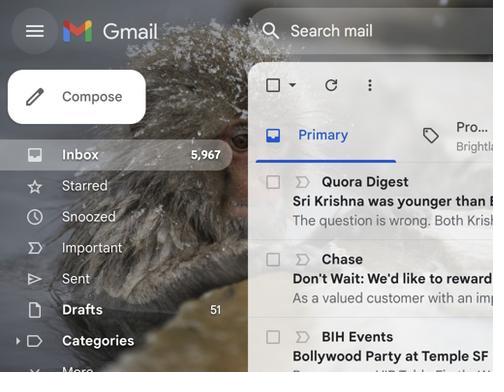 Task type: vqa. For each thing, say whether or not it's contained in the screenshot.
1
no



Task type: describe. For each thing, give the bounding box(es) containing it.
events
[[349, 329, 394, 346]]

more image
[[361, 76, 380, 95]]

party
[[366, 348, 402, 365]]

primary heading
[[248, 109, 405, 163]]

refresh image
[[322, 76, 342, 95]]

categories
[[62, 333, 135, 350]]

inbox
[[62, 147, 99, 164]]

b
[[490, 193, 494, 210]]

gmail image
[[62, 12, 168, 50]]

primary tab panel
[[248, 163, 494, 373]]

compose
[[62, 88, 123, 105]]

primary tab list
[[248, 109, 494, 163]]

quora
[[322, 174, 363, 191]]

Search mail text field
[[291, 21, 470, 41]]

digest
[[367, 174, 409, 191]]

temple
[[422, 348, 470, 365]]

chase cell
[[322, 250, 494, 270]]

categories link
[[62, 333, 135, 350]]

sri
[[293, 193, 311, 210]]

quora digest sri krishna was younger than b
[[293, 174, 494, 210]]

we'd
[[368, 271, 400, 288]]

important
[[62, 240, 123, 257]]

primary tab
[[248, 109, 405, 163]]

search mail image
[[254, 14, 289, 49]]

krishna
[[315, 193, 365, 210]]

primary
[[299, 127, 349, 144]]

drafts link
[[62, 302, 103, 319]]

starred
[[62, 178, 108, 195]]

snoozed link
[[62, 209, 116, 226]]

row containing quora digest sri krishna was younger than b
[[248, 163, 494, 241]]

don't wait: we'd like to reward link
[[293, 270, 494, 309]]

sent
[[62, 271, 90, 288]]

bih
[[322, 329, 346, 346]]

quora digest cell
[[322, 173, 494, 192]]

chase don't wait: we'd like to reward 
[[293, 251, 494, 288]]

drafts
[[62, 302, 103, 319]]

wait:
[[331, 271, 365, 288]]

row containing bih events bollywood party at temple sf -
[[248, 318, 494, 373]]



Task type: locate. For each thing, give the bounding box(es) containing it.
2 row from the top
[[248, 241, 494, 318]]

bollywood party at temple sf - link
[[293, 347, 494, 373]]

like
[[403, 271, 426, 288]]

main menu image
[[23, 19, 47, 43]]

main content containing primary
[[248, 109, 494, 373]]

don't
[[293, 271, 328, 288]]

reward
[[447, 271, 493, 288]]

grid containing quora digest sri krishna was younger than b
[[248, 163, 494, 373]]

promotions, 50 new messages, image
[[422, 126, 442, 146]]

navigation containing compose
[[0, 62, 248, 373]]

1 row from the top
[[248, 163, 494, 241]]

5,967
[[191, 148, 221, 163]]

to
[[430, 271, 444, 288]]

compose button
[[8, 70, 146, 124]]

sent link
[[62, 271, 90, 288]]

was
[[369, 193, 395, 210]]

bollywood party at temple sf - cell
[[293, 347, 494, 373]]

chase
[[322, 251, 364, 268]]

heading
[[407, 109, 494, 163]]

51
[[211, 303, 221, 318]]

starred link
[[62, 178, 108, 195]]

sf
[[473, 348, 490, 365]]

main content
[[248, 109, 494, 373]]

sri krishna was younger than b link
[[293, 192, 494, 231]]

row
[[248, 163, 494, 241], [248, 241, 494, 318], [248, 318, 494, 373]]

at
[[406, 348, 419, 365]]

promotions, 50 new messages, tab
[[407, 109, 494, 163]]

-
[[493, 348, 494, 365]]

row containing chase don't wait: we'd like to reward
[[248, 241, 494, 318]]

don't wait: we'd like to reward cell
[[293, 270, 494, 309]]

None search field
[[248, 8, 494, 54]]

bih events cell
[[322, 328, 494, 347]]

snoozed
[[62, 209, 116, 226]]

grid
[[248, 163, 494, 373]]

sri krishna was younger than b cell
[[293, 192, 494, 231]]

None checkbox
[[264, 76, 283, 95]]

navigation
[[0, 62, 248, 373]]

inbox link
[[62, 147, 99, 164]]

than
[[456, 193, 487, 210]]

younger
[[398, 193, 453, 210]]

3 row from the top
[[248, 318, 494, 373]]

important link
[[62, 240, 123, 257]]

bollywood
[[293, 348, 362, 365]]

bih events bollywood party at temple sf -
[[293, 329, 494, 365]]



